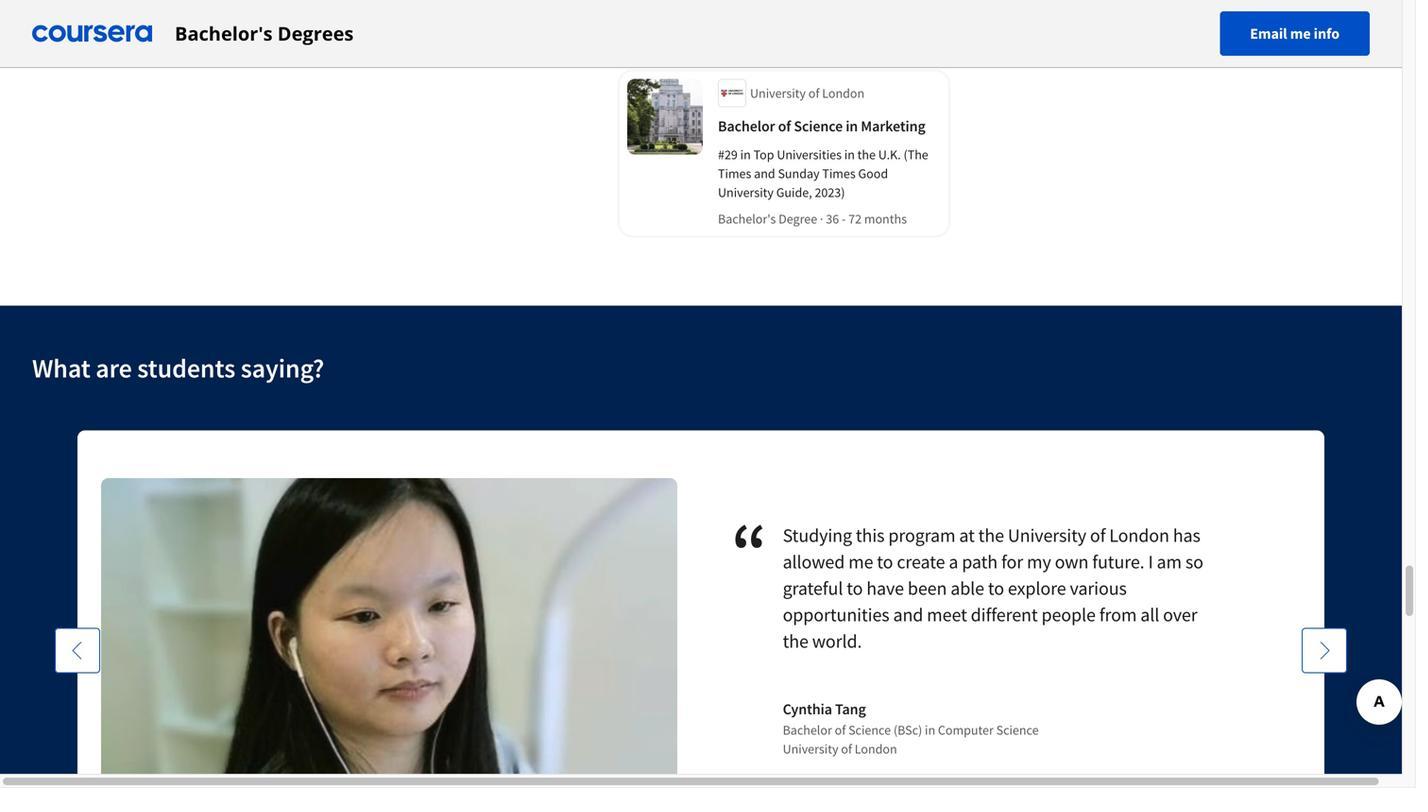 Task type: describe. For each thing, give the bounding box(es) containing it.
various
[[1070, 576, 1127, 600]]

a
[[949, 550, 958, 574]]

2 horizontal spatial the
[[979, 524, 1004, 547]]

saying?
[[241, 352, 324, 385]]

(bsc)
[[894, 721, 922, 738]]

36
[[826, 210, 839, 227]]

1 horizontal spatial to
[[877, 550, 893, 574]]

different
[[971, 603, 1038, 626]]

university inside studying this program at the university of london has allowed me to create a path for my own future. i am so grateful to have been able to explore various opportunities and meet different people from all over the world.
[[1008, 524, 1087, 547]]

tang
[[835, 700, 866, 719]]

are
[[96, 352, 132, 385]]

good
[[859, 165, 888, 182]]

2 vertical spatial the
[[783, 629, 809, 653]]

marketing
[[861, 117, 926, 136]]

university inside "cynthia tang bachelor of science (bsc) in computer science university of london"
[[783, 740, 839, 757]]

years
[[1216, 12, 1246, 29]]

students
[[137, 352, 235, 385]]

has
[[1173, 524, 1201, 547]]

info
[[1314, 24, 1340, 43]]

studying
[[783, 524, 852, 547]]

explore
[[1008, 576, 1066, 600]]

world.
[[812, 629, 862, 653]]

6
[[1207, 12, 1214, 29]]

next testimonial element
[[1302, 628, 1347, 788]]

people
[[1042, 603, 1096, 626]]

able
[[951, 576, 985, 600]]

been
[[908, 576, 947, 600]]

0 horizontal spatial science
[[794, 117, 843, 136]]

previous testimonial element
[[55, 628, 100, 788]]

1 horizontal spatial science
[[849, 721, 891, 738]]

meet
[[927, 603, 967, 626]]

bachelor's for bachelor's degree · 3 – 6 years
[[1081, 12, 1139, 29]]

1 times from the left
[[718, 165, 752, 182]]

university of london
[[750, 85, 865, 102]]

me inside button
[[1291, 24, 1311, 43]]

next image
[[1315, 641, 1334, 660]]

"
[[731, 503, 783, 598]]

from
[[1100, 603, 1137, 626]]

2 times from the left
[[822, 165, 856, 182]]

this
[[856, 524, 885, 547]]

degree inside #29 in top universities in the u.k. (the times and sunday times good university guide, 2023) bachelor's degree · 36 - 72 months
[[779, 210, 818, 227]]

all
[[1141, 603, 1160, 626]]

the inside #29 in top universities in the u.k. (the times and sunday times good university guide, 2023) bachelor's degree · 36 - 72 months
[[858, 146, 876, 163]]

what
[[32, 352, 90, 385]]

future.
[[1093, 550, 1145, 574]]

so
[[1186, 550, 1204, 574]]

0 horizontal spatial to
[[847, 576, 863, 600]]

in down "bachelor of science in marketing" link
[[845, 146, 855, 163]]

for
[[1002, 550, 1023, 574]]

me inside studying this program at the university of london has allowed me to create a path for my own future. i am so grateful to have been able to explore various opportunities and meet different people from all over the world.
[[849, 550, 874, 574]]

3
[[1189, 12, 1196, 29]]

#29
[[718, 146, 738, 163]]



Task type: vqa. For each thing, say whether or not it's contained in the screenshot.
and to the top
yes



Task type: locate. For each thing, give the bounding box(es) containing it.
to up the different
[[988, 576, 1004, 600]]

london down (bsc)
[[855, 740, 897, 757]]

1 horizontal spatial times
[[822, 165, 856, 182]]

and
[[754, 165, 775, 182], [893, 603, 923, 626]]

1 vertical spatial degree
[[779, 210, 818, 227]]

bachelor down cynthia
[[783, 721, 832, 738]]

72
[[849, 210, 862, 227]]

my
[[1027, 550, 1051, 574]]

0 vertical spatial london
[[822, 85, 865, 102]]

opportunities
[[783, 603, 890, 626]]

the left 'world.' at the bottom of the page
[[783, 629, 809, 653]]

me left info
[[1291, 24, 1311, 43]]

u.k.
[[879, 146, 901, 163]]

and inside studying this program at the university of london has allowed me to create a path for my own future. i am so grateful to have been able to explore various opportunities and meet different people from all over the world.
[[893, 603, 923, 626]]

me
[[1291, 24, 1311, 43], [849, 550, 874, 574]]

bachelor up top
[[718, 117, 775, 136]]

in left 'marketing' on the top right of the page
[[846, 117, 858, 136]]

and down top
[[754, 165, 775, 182]]

to
[[877, 550, 893, 574], [847, 576, 863, 600], [988, 576, 1004, 600]]

bachelor's down top
[[718, 210, 776, 227]]

science right computer
[[997, 721, 1039, 738]]

bachelor's
[[1081, 12, 1139, 29], [175, 20, 273, 46], [718, 210, 776, 227]]

· left 3
[[1183, 12, 1186, 29]]

university
[[750, 85, 806, 102], [718, 184, 774, 201], [1008, 524, 1087, 547], [783, 740, 839, 757]]

the up good at right
[[858, 146, 876, 163]]

1 horizontal spatial me
[[1291, 24, 1311, 43]]

0 horizontal spatial and
[[754, 165, 775, 182]]

2023)
[[815, 184, 845, 201]]

london inside studying this program at the university of london has allowed me to create a path for my own future. i am so grateful to have been able to explore various opportunities and meet different people from all over the world.
[[1110, 524, 1170, 547]]

to up have
[[877, 550, 893, 574]]

1 vertical spatial and
[[893, 603, 923, 626]]

bachelor inside "cynthia tang bachelor of science (bsc) in computer science university of london"
[[783, 721, 832, 738]]

and inside #29 in top universities in the u.k. (the times and sunday times good university guide, 2023) bachelor's degree · 36 - 72 months
[[754, 165, 775, 182]]

path
[[962, 550, 998, 574]]

to left have
[[847, 576, 863, 600]]

bachelor
[[718, 117, 775, 136], [783, 721, 832, 738]]

(the
[[904, 146, 929, 163]]

coursera image
[[32, 18, 152, 49]]

email
[[1250, 24, 1288, 43]]

2 horizontal spatial to
[[988, 576, 1004, 600]]

i
[[1149, 550, 1153, 574]]

times
[[718, 165, 752, 182], [822, 165, 856, 182]]

1 horizontal spatial degree
[[1142, 12, 1180, 29]]

1 horizontal spatial ·
[[1183, 12, 1186, 29]]

0 vertical spatial degree
[[1142, 12, 1180, 29]]

program
[[889, 524, 956, 547]]

· inside #29 in top universities in the u.k. (the times and sunday times good university guide, 2023) bachelor's degree · 36 - 72 months
[[820, 210, 824, 227]]

1 vertical spatial london
[[1110, 524, 1170, 547]]

degree down guide,
[[779, 210, 818, 227]]

#29 in top universities in the u.k. (the times and sunday times good university guide, 2023), element
[[718, 145, 941, 202]]

universities
[[777, 146, 842, 163]]

science up universities
[[794, 117, 843, 136]]

bachelor's left degrees
[[175, 20, 273, 46]]

testimonial by cynthia tang image
[[101, 478, 678, 788]]

sunday
[[778, 165, 820, 182]]

0 horizontal spatial me
[[849, 550, 874, 574]]

bachelor's for bachelor's degrees
[[175, 20, 273, 46]]

am
[[1157, 550, 1182, 574]]

university up 'bachelor of science in marketing' at right top
[[750, 85, 806, 102]]

degree
[[1142, 12, 1180, 29], [779, 210, 818, 227]]

1 vertical spatial ·
[[820, 210, 824, 227]]

bachelor's inside #29 in top universities in the u.k. (the times and sunday times good university guide, 2023) bachelor's degree · 36 - 72 months
[[718, 210, 776, 227]]

bachelor's degrees
[[175, 20, 354, 46]]

email me info
[[1250, 24, 1340, 43]]

have
[[867, 576, 904, 600]]

·
[[1183, 12, 1186, 29], [820, 210, 824, 227]]

1 horizontal spatial bachelor's
[[718, 210, 776, 227]]

cynthia tang bachelor of science (bsc) in computer science university of london
[[783, 700, 1039, 757]]

computer
[[938, 721, 994, 738]]

university down #29
[[718, 184, 774, 201]]

university inside #29 in top universities in the u.k. (the times and sunday times good university guide, 2023) bachelor's degree · 36 - 72 months
[[718, 184, 774, 201]]

studying this program at the university of london has allowed me to create a path for my own future. i am so grateful to have been able to explore various opportunities and meet different people from all over the world.
[[783, 524, 1204, 653]]

0 vertical spatial ·
[[1183, 12, 1186, 29]]

over
[[1163, 603, 1198, 626]]

0 horizontal spatial times
[[718, 165, 752, 182]]

1 vertical spatial me
[[849, 550, 874, 574]]

0 horizontal spatial the
[[783, 629, 809, 653]]

0 horizontal spatial degree
[[779, 210, 818, 227]]

university up my
[[1008, 524, 1087, 547]]

email me info button
[[1220, 11, 1370, 56]]

0 horizontal spatial bachelor's
[[175, 20, 273, 46]]

top
[[754, 146, 774, 163]]

the right at
[[979, 524, 1004, 547]]

degree left 3
[[1142, 12, 1180, 29]]

and down been
[[893, 603, 923, 626]]

university down cynthia
[[783, 740, 839, 757]]

grateful
[[783, 576, 843, 600]]

own
[[1055, 550, 1089, 574]]

1 horizontal spatial bachelor
[[783, 721, 832, 738]]

the
[[858, 146, 876, 163], [979, 524, 1004, 547], [783, 629, 809, 653]]

science
[[794, 117, 843, 136], [849, 721, 891, 738], [997, 721, 1039, 738]]

0 horizontal spatial bachelor
[[718, 117, 775, 136]]

0 vertical spatial the
[[858, 146, 876, 163]]

-
[[842, 210, 846, 227]]

0 horizontal spatial ·
[[820, 210, 824, 227]]

bachelor's degree · 3 – 6 years
[[1081, 12, 1246, 29]]

2 horizontal spatial bachelor's
[[1081, 12, 1139, 29]]

what are students saying?
[[32, 352, 324, 385]]

degrees
[[278, 20, 354, 46]]

–
[[1198, 12, 1205, 29]]

in inside "cynthia tang bachelor of science (bsc) in computer science university of london"
[[925, 721, 936, 738]]

london up "bachelor of science in marketing" link
[[822, 85, 865, 102]]

of inside studying this program at the university of london has allowed me to create a path for my own future. i am so grateful to have been able to explore various opportunities and meet different people from all over the world.
[[1090, 524, 1106, 547]]

previous image
[[68, 641, 87, 660]]

allowed
[[783, 550, 845, 574]]

months
[[865, 210, 907, 227]]

times up the 2023)
[[822, 165, 856, 182]]

at
[[959, 524, 975, 547]]

1 horizontal spatial the
[[858, 146, 876, 163]]

cynthia
[[783, 700, 832, 719]]

in
[[846, 117, 858, 136], [741, 146, 751, 163], [845, 146, 855, 163], [925, 721, 936, 738]]

times down #29
[[718, 165, 752, 182]]

1 vertical spatial the
[[979, 524, 1004, 547]]

create
[[897, 550, 945, 574]]

bachelor of science in marketing link
[[718, 115, 941, 137]]

0 vertical spatial me
[[1291, 24, 1311, 43]]

2 vertical spatial london
[[855, 740, 897, 757]]

1 horizontal spatial and
[[893, 603, 923, 626]]

london inside "cynthia tang bachelor of science (bsc) in computer science university of london"
[[855, 740, 897, 757]]

0 vertical spatial and
[[754, 165, 775, 182]]

in right (bsc)
[[925, 721, 936, 738]]

1 vertical spatial bachelor
[[783, 721, 832, 738]]

in right #29
[[741, 146, 751, 163]]

bachelor's left 3
[[1081, 12, 1139, 29]]

science down the tang
[[849, 721, 891, 738]]

2 horizontal spatial science
[[997, 721, 1039, 738]]

bachelor of science in marketing
[[718, 117, 926, 136]]

me down this at the right bottom of the page
[[849, 550, 874, 574]]

0 vertical spatial bachelor
[[718, 117, 775, 136]]

london
[[822, 85, 865, 102], [1110, 524, 1170, 547], [855, 740, 897, 757]]

london up i
[[1110, 524, 1170, 547]]

#29 in top universities in the u.k. (the times and sunday times good university guide, 2023) bachelor's degree · 36 - 72 months
[[718, 146, 929, 227]]

of
[[809, 85, 820, 102], [778, 117, 791, 136], [1090, 524, 1106, 547], [835, 721, 846, 738], [841, 740, 852, 757]]

guide,
[[776, 184, 812, 201]]

· left 36
[[820, 210, 824, 227]]



